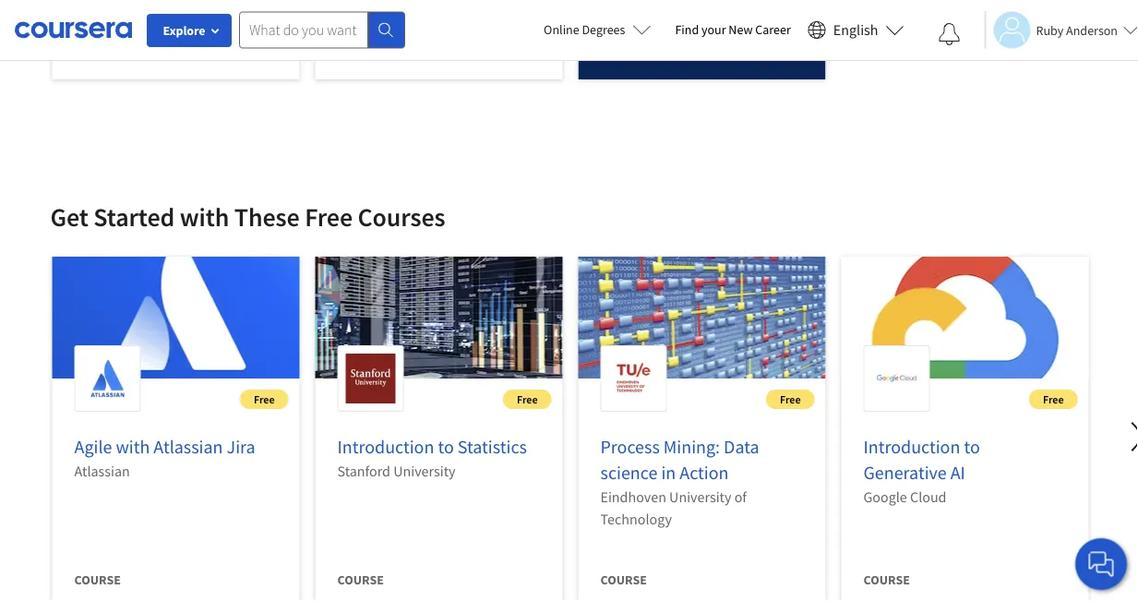 Task type: vqa. For each thing, say whether or not it's contained in the screenshot.
GUT.
no



Task type: locate. For each thing, give the bounding box(es) containing it.
course
[[74, 40, 121, 56], [338, 40, 384, 56], [74, 572, 121, 588], [338, 572, 384, 588], [601, 572, 647, 588], [864, 572, 910, 588]]

atlassian down agile
[[74, 462, 130, 480]]

introduction inside introduction to statistics stanford university
[[338, 435, 434, 459]]

anderson
[[1067, 22, 1118, 38]]

0 horizontal spatial introduction
[[338, 435, 434, 459]]

introduction up generative
[[864, 435, 961, 459]]

introduction up stanford
[[338, 435, 434, 459]]

1 vertical spatial with
[[116, 435, 150, 459]]

2 course link from the left
[[315, 0, 563, 94]]

1 horizontal spatial university
[[670, 488, 732, 506]]

ruby anderson
[[1037, 22, 1118, 38]]

data
[[724, 435, 760, 459]]

course for introduction to statistics
[[338, 572, 384, 588]]

with
[[180, 201, 229, 233], [116, 435, 150, 459]]

0 horizontal spatial atlassian
[[74, 462, 130, 480]]

to inside introduction to generative ai google cloud
[[965, 435, 981, 459]]

to
[[438, 435, 454, 459], [965, 435, 981, 459]]

ruby
[[1037, 22, 1064, 38]]

1 horizontal spatial with
[[180, 201, 229, 233]]

1 to from the left
[[438, 435, 454, 459]]

university
[[394, 462, 456, 480], [670, 488, 732, 506]]

0 horizontal spatial with
[[116, 435, 150, 459]]

these
[[234, 201, 300, 233]]

introduction to statistics link
[[338, 435, 527, 459]]

1 vertical spatial university
[[670, 488, 732, 506]]

1 introduction from the left
[[338, 435, 434, 459]]

new
[[729, 21, 753, 38]]

course link
[[52, 0, 300, 94], [315, 0, 563, 94]]

professional
[[601, 40, 689, 56]]

course for introduction to generative ai
[[864, 572, 910, 588]]

1 horizontal spatial atlassian
[[154, 435, 223, 459]]

atlassian left 'jira'
[[154, 435, 223, 459]]

coursera image
[[15, 15, 132, 45]]

process
[[601, 435, 660, 459]]

get started with these free courses carousel element
[[41, 145, 1139, 601]]

with right agile
[[116, 435, 150, 459]]

0 horizontal spatial to
[[438, 435, 454, 459]]

process mining: data science in action link
[[601, 435, 760, 484]]

your
[[702, 21, 726, 38]]

introduction
[[338, 435, 434, 459], [864, 435, 961, 459]]

introduction to statistics stanford university
[[338, 435, 527, 480]]

introduction inside introduction to generative ai google cloud
[[864, 435, 961, 459]]

What do you want to learn? text field
[[239, 12, 368, 48]]

university down the introduction to statistics link
[[394, 462, 456, 480]]

introduction for stanford
[[338, 435, 434, 459]]

1 horizontal spatial introduction
[[864, 435, 961, 459]]

with inside agile with atlassian jira atlassian
[[116, 435, 150, 459]]

to inside introduction to statistics stanford university
[[438, 435, 454, 459]]

0 vertical spatial with
[[180, 201, 229, 233]]

0 vertical spatial university
[[394, 462, 456, 480]]

2 introduction from the left
[[864, 435, 961, 459]]

get
[[50, 201, 88, 233]]

career
[[756, 21, 791, 38]]

professional certificate link
[[579, 0, 826, 94]]

atlassian
[[154, 435, 223, 459], [74, 462, 130, 480]]

find your new career link
[[666, 18, 801, 42]]

0 horizontal spatial university
[[394, 462, 456, 480]]

2 to from the left
[[965, 435, 981, 459]]

online degrees
[[544, 21, 626, 38]]

get started with these free courses
[[50, 201, 446, 233]]

process mining: data science in action eindhoven university of technology
[[601, 435, 760, 528]]

cloud
[[911, 488, 947, 506]]

None search field
[[239, 12, 405, 48]]

english button
[[801, 0, 912, 60]]

certificate
[[691, 40, 764, 56]]

1 vertical spatial atlassian
[[74, 462, 130, 480]]

started
[[94, 201, 175, 233]]

to left statistics
[[438, 435, 454, 459]]

university down action
[[670, 488, 732, 506]]

to up ai
[[965, 435, 981, 459]]

find
[[676, 21, 699, 38]]

1 horizontal spatial to
[[965, 435, 981, 459]]

free for introduction to statistics
[[517, 392, 538, 406]]

action
[[680, 461, 729, 484]]

explore button
[[147, 14, 232, 47]]

courses
[[358, 201, 446, 233]]

stanford
[[338, 462, 391, 480]]

free
[[305, 201, 353, 233], [254, 392, 275, 406], [517, 392, 538, 406], [780, 392, 801, 406], [1044, 392, 1064, 406]]

statistics
[[458, 435, 527, 459]]

with left these
[[180, 201, 229, 233]]

1 horizontal spatial course link
[[315, 0, 563, 94]]

to for statistics
[[438, 435, 454, 459]]

agile with atlassian jira link
[[74, 435, 255, 459]]

0 horizontal spatial course link
[[52, 0, 300, 94]]



Task type: describe. For each thing, give the bounding box(es) containing it.
introduction for ai
[[864, 435, 961, 459]]

professional certificate
[[601, 40, 764, 56]]

course for agile with atlassian jira
[[74, 572, 121, 588]]

0 vertical spatial atlassian
[[154, 435, 223, 459]]

free for introduction to generative ai
[[1044, 392, 1064, 406]]

next slide image
[[1117, 415, 1139, 459]]

chat with us image
[[1087, 550, 1117, 579]]

university inside process mining: data science in action eindhoven university of technology
[[670, 488, 732, 506]]

to for generative
[[965, 435, 981, 459]]

explore
[[163, 22, 205, 39]]

mining:
[[664, 435, 720, 459]]

generative
[[864, 461, 947, 484]]

course for process mining: data science in action
[[601, 572, 647, 588]]

find your new career
[[676, 21, 791, 38]]

ruby anderson button
[[985, 12, 1139, 48]]

agile
[[74, 435, 112, 459]]

jira
[[227, 435, 255, 459]]

free for agile with atlassian jira
[[254, 392, 275, 406]]

agile with atlassian jira atlassian
[[74, 435, 255, 480]]

online degrees button
[[529, 9, 666, 50]]

online
[[544, 21, 580, 38]]

introduction to generative ai link
[[864, 435, 981, 484]]

eindhoven
[[601, 488, 667, 506]]

free for process mining: data science in action
[[780, 392, 801, 406]]

ai
[[951, 461, 966, 484]]

1 course link from the left
[[52, 0, 300, 94]]

in
[[662, 461, 676, 484]]

english
[[834, 21, 879, 39]]

university inside introduction to statistics stanford university
[[394, 462, 456, 480]]

degrees
[[582, 21, 626, 38]]

introduction to generative ai google cloud
[[864, 435, 981, 506]]

show notifications image
[[939, 23, 961, 45]]

of
[[735, 488, 747, 506]]

science
[[601, 461, 658, 484]]

google
[[864, 488, 908, 506]]

technology
[[601, 510, 672, 528]]



